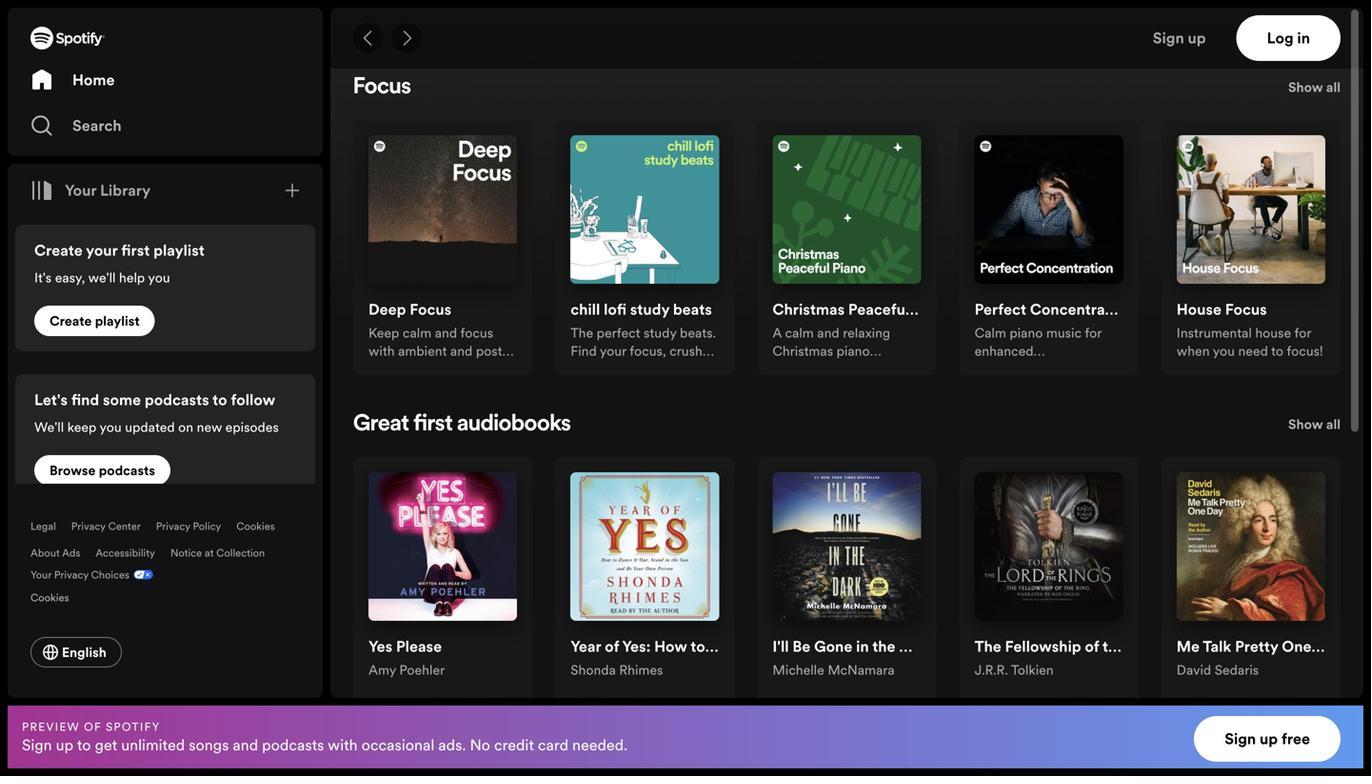 Task type: locate. For each thing, give the bounding box(es) containing it.
cookies inside 'link'
[[30, 591, 69, 605]]

1 horizontal spatial to
[[213, 390, 227, 411]]

show all link down in
[[1289, 76, 1341, 105]]

2 all from the top
[[1327, 415, 1341, 434]]

show all down focus!
[[1289, 415, 1341, 434]]

occasional
[[362, 735, 435, 756]]

1 vertical spatial first
[[414, 414, 453, 436]]

0 horizontal spatial to
[[77, 735, 91, 756]]

1 horizontal spatial for
[[1295, 324, 1312, 342]]

collection
[[216, 546, 265, 560]]

to left get
[[77, 735, 91, 756]]

calm
[[975, 324, 1007, 342]]

1 vertical spatial podcasts
[[99, 461, 155, 480]]

focus inside house focus instrumental house for when you need to focus!
[[1226, 299, 1267, 320]]

0 vertical spatial cookies
[[236, 519, 275, 533]]

2 vertical spatial you
[[100, 418, 122, 436]]

your library button
[[23, 171, 158, 210]]

and right calm
[[435, 324, 457, 342]]

with inside deep focus keep calm and focus with ambient and post- rock music.
[[369, 342, 395, 360]]

need
[[1239, 342, 1269, 360]]

1 vertical spatial with
[[328, 735, 358, 756]]

all for great first audiobooks
[[1327, 415, 1341, 434]]

of
[[84, 719, 102, 735]]

you right keep
[[100, 418, 122, 436]]

great first audiobooks link
[[353, 414, 571, 436]]

your left library
[[65, 180, 96, 201]]

yes please link
[[369, 637, 442, 661]]

in
[[1298, 28, 1311, 49]]

focus down the go back icon
[[353, 76, 411, 99]]

some
[[103, 390, 141, 411]]

1 for from the left
[[1085, 324, 1102, 342]]

2 horizontal spatial your
[[600, 342, 627, 360]]

2 vertical spatial to
[[77, 735, 91, 756]]

up for sign up
[[1188, 28, 1206, 49]]

to inside let's find some podcasts to follow we'll keep you updated on new episodes
[[213, 390, 227, 411]]

ads.
[[438, 735, 466, 756]]

show all
[[1289, 78, 1341, 96], [1289, 415, 1341, 434]]

podcasts inside preview of spotify sign up to get unlimited songs and podcasts with occasional ads. no credit card needed.
[[262, 735, 324, 756]]

1 vertical spatial show all
[[1289, 415, 1341, 434]]

podcasts right songs
[[262, 735, 324, 756]]

show down in
[[1289, 78, 1324, 96]]

new
[[197, 418, 222, 436]]

0 vertical spatial first
[[121, 240, 150, 261]]

instrumental
[[1177, 324, 1252, 342]]

cookies
[[236, 519, 275, 533], [30, 591, 69, 605]]

your up we'll
[[86, 240, 118, 261]]

cookies down your privacy choices button
[[30, 591, 69, 605]]

for down concentration
[[1085, 324, 1102, 342]]

about
[[30, 546, 60, 560]]

cookies for the bottom cookies 'link'
[[30, 591, 69, 605]]

let's find some podcasts to follow we'll keep you updated on new episodes
[[34, 390, 279, 436]]

show all inside focus element
[[1289, 78, 1341, 96]]

michelle mcnamara
[[773, 661, 895, 679]]

1 vertical spatial show all link
[[1289, 414, 1341, 442]]

create inside create your first playlist it's easy, we'll help you
[[34, 240, 83, 261]]

show inside focus element
[[1289, 78, 1324, 96]]

2 show all link from the top
[[1289, 414, 1341, 442]]

0 horizontal spatial your
[[30, 568, 52, 582]]

0 horizontal spatial up
[[56, 735, 73, 756]]

sign inside top bar and user menu element
[[1153, 28, 1185, 49]]

and right songs
[[233, 735, 258, 756]]

0 vertical spatial show
[[1289, 78, 1324, 96]]

show all down in
[[1289, 78, 1341, 96]]

show all link down focus!
[[1289, 414, 1341, 442]]

let's
[[34, 390, 68, 411]]

2 show from the top
[[1289, 415, 1324, 434]]

1 show all from the top
[[1289, 78, 1341, 96]]

0 vertical spatial to
[[1272, 342, 1284, 360]]

show all for great first audiobooks
[[1289, 415, 1341, 434]]

sign inside preview of spotify sign up to get unlimited songs and podcasts with occasional ads. no credit card needed.
[[22, 735, 52, 756]]

0 vertical spatial your
[[65, 180, 96, 201]]

study right lofi
[[630, 299, 670, 320]]

notice at collection link
[[170, 546, 265, 560]]

your for your library
[[65, 180, 96, 201]]

1 vertical spatial playlist
[[95, 312, 140, 330]]

spotify
[[106, 719, 161, 735]]

1 horizontal spatial up
[[1188, 28, 1206, 49]]

0 vertical spatial all
[[1327, 78, 1341, 96]]

0 vertical spatial show all link
[[1289, 76, 1341, 105]]

peaceful
[[849, 299, 910, 320]]

2 vertical spatial podcasts
[[262, 735, 324, 756]]

1 vertical spatial show
[[1289, 415, 1324, 434]]

show all for focus
[[1289, 78, 1341, 96]]

0 horizontal spatial for
[[1085, 324, 1102, 342]]

0 vertical spatial you
[[148, 269, 170, 287]]

preview
[[22, 719, 80, 735]]

up left free
[[1260, 729, 1278, 750]]

create
[[34, 240, 83, 261], [50, 312, 92, 330]]

with left calm
[[369, 342, 395, 360]]

perfect
[[975, 299, 1027, 320]]

cookies up collection
[[236, 519, 275, 533]]

it's
[[34, 269, 52, 287]]

your down the
[[571, 360, 597, 378]]

podcasts down updated
[[99, 461, 155, 480]]

your
[[86, 240, 118, 261], [600, 342, 627, 360], [571, 360, 597, 378]]

show all link for great first audiobooks
[[1289, 414, 1341, 442]]

1 vertical spatial all
[[1327, 415, 1341, 434]]

mcnamara
[[828, 661, 895, 679]]

first right great
[[414, 414, 453, 436]]

1 show from the top
[[1289, 78, 1324, 96]]

to inside house focus instrumental house for when you need to focus!
[[1272, 342, 1284, 360]]

2 horizontal spatial up
[[1260, 729, 1278, 750]]

productivity.
[[601, 360, 676, 378]]

show down focus!
[[1289, 415, 1324, 434]]

you right help
[[148, 269, 170, 287]]

1 vertical spatial create
[[50, 312, 92, 330]]

show inside the great first audiobooks element
[[1289, 415, 1324, 434]]

log
[[1267, 28, 1294, 49]]

focus for deep focus
[[410, 299, 452, 320]]

focus up house
[[1226, 299, 1267, 320]]

and inside preview of spotify sign up to get unlimited songs and podcasts with occasional ads. no credit card needed.
[[233, 735, 258, 756]]

with left 'occasional' at bottom left
[[328, 735, 358, 756]]

you for create your first playlist
[[148, 269, 170, 287]]

unlimited
[[121, 735, 185, 756]]

no
[[470, 735, 490, 756]]

create up easy,
[[34, 240, 83, 261]]

at
[[205, 546, 214, 560]]

keep
[[67, 418, 97, 436]]

top bar and user menu element
[[330, 8, 1364, 69]]

1 vertical spatial you
[[1213, 342, 1235, 360]]

first
[[121, 240, 150, 261], [414, 414, 453, 436]]

1 show all link from the top
[[1289, 76, 1341, 105]]

you inside create your first playlist it's easy, we'll help you
[[148, 269, 170, 287]]

1 horizontal spatial you
[[148, 269, 170, 287]]

0 horizontal spatial cookies
[[30, 591, 69, 605]]

your inside button
[[65, 180, 96, 201]]

your right find
[[600, 342, 627, 360]]

focus element
[[353, 76, 1341, 378]]

your privacy choices
[[30, 568, 130, 582]]

playlist
[[153, 240, 205, 261], [95, 312, 140, 330]]

0 vertical spatial show all
[[1289, 78, 1341, 96]]

up left log
[[1188, 28, 1206, 49]]

up left of
[[56, 735, 73, 756]]

1 horizontal spatial sign
[[1153, 28, 1185, 49]]

talk
[[1203, 637, 1232, 658]]

0 vertical spatial create
[[34, 240, 83, 261]]

podcasts up the on
[[145, 390, 209, 411]]

0 horizontal spatial you
[[100, 418, 122, 436]]

create down easy,
[[50, 312, 92, 330]]

2 show all from the top
[[1289, 415, 1341, 434]]

music
[[1047, 324, 1082, 342]]

1 vertical spatial your
[[30, 568, 52, 582]]

1 horizontal spatial cookies link
[[236, 519, 275, 533]]

podcasts
[[145, 390, 209, 411], [99, 461, 155, 480], [262, 735, 324, 756]]

go back image
[[361, 30, 376, 46]]

0 horizontal spatial sign
[[22, 735, 52, 756]]

for right house
[[1295, 324, 1312, 342]]

2 horizontal spatial to
[[1272, 342, 1284, 360]]

1 horizontal spatial first
[[414, 414, 453, 436]]

cookies link up collection
[[236, 519, 275, 533]]

perfect
[[597, 324, 641, 342]]

legal
[[30, 519, 56, 533]]

create inside button
[[50, 312, 92, 330]]

0 vertical spatial podcasts
[[145, 390, 209, 411]]

up inside preview of spotify sign up to get unlimited songs and podcasts with occasional ads. no credit card needed.
[[56, 735, 73, 756]]

study left beats.
[[644, 324, 677, 342]]

create for playlist
[[50, 312, 92, 330]]

sign up
[[1153, 28, 1206, 49]]

post-
[[476, 342, 508, 360]]

focus inside deep focus keep calm and focus with ambient and post- rock music.
[[410, 299, 452, 320]]

1 vertical spatial cookies
[[30, 591, 69, 605]]

focus up calm
[[410, 299, 452, 320]]

piano
[[913, 299, 953, 320]]

find
[[71, 390, 99, 411]]

enhanced
[[975, 342, 1034, 360]]

log in
[[1267, 28, 1311, 49]]

all inside the great first audiobooks element
[[1327, 415, 1341, 434]]

you inside let's find some podcasts to follow we'll keep you updated on new episodes
[[100, 418, 122, 436]]

0 horizontal spatial with
[[328, 735, 358, 756]]

david
[[1177, 661, 1212, 679]]

privacy for privacy policy
[[156, 519, 190, 533]]

yes please amy poehler
[[369, 637, 445, 679]]

pretty
[[1235, 637, 1279, 658]]

rock
[[369, 360, 395, 378]]

all
[[1327, 78, 1341, 96], [1327, 415, 1341, 434]]

accessibility
[[96, 546, 155, 560]]

we'll
[[34, 418, 64, 436]]

2 horizontal spatial sign
[[1225, 729, 1256, 750]]

create your first playlist it's easy, we'll help you
[[34, 240, 205, 287]]

deep focus keep calm and focus with ambient and post- rock music.
[[369, 299, 508, 378]]

2 for from the left
[[1295, 324, 1312, 342]]

sedaris
[[1215, 661, 1259, 679]]

show all inside the great first audiobooks element
[[1289, 415, 1341, 434]]

1 horizontal spatial your
[[571, 360, 597, 378]]

notice
[[170, 546, 202, 560]]

2 horizontal spatial you
[[1213, 342, 1235, 360]]

1 vertical spatial to
[[213, 390, 227, 411]]

show
[[1289, 78, 1324, 96], [1289, 415, 1324, 434]]

1 horizontal spatial your
[[65, 180, 96, 201]]

search link
[[30, 107, 300, 145]]

sign up free
[[1225, 729, 1311, 750]]

beats.
[[680, 324, 716, 342]]

sign
[[1153, 28, 1185, 49], [1225, 729, 1256, 750], [22, 735, 52, 756]]

all inside focus element
[[1327, 78, 1341, 96]]

0 vertical spatial with
[[369, 342, 395, 360]]

privacy up ads
[[71, 519, 106, 533]]

privacy down ads
[[54, 568, 88, 582]]

please
[[396, 637, 442, 658]]

your for your privacy choices
[[30, 568, 52, 582]]

0 horizontal spatial playlist
[[95, 312, 140, 330]]

privacy up the notice
[[156, 519, 190, 533]]

1 horizontal spatial playlist
[[153, 240, 205, 261]]

cookies link down your privacy choices
[[30, 586, 84, 607]]

up
[[1188, 28, 1206, 49], [1260, 729, 1278, 750], [56, 735, 73, 756]]

chill lofi study beats the perfect study beats. find your focus, crush your productivity.
[[571, 299, 716, 378]]

you left need
[[1213, 342, 1235, 360]]

first up help
[[121, 240, 150, 261]]

1 horizontal spatial with
[[369, 342, 395, 360]]

0 horizontal spatial first
[[121, 240, 150, 261]]

0 vertical spatial playlist
[[153, 240, 205, 261]]

1 all from the top
[[1327, 78, 1341, 96]]

1 horizontal spatial cookies
[[236, 519, 275, 533]]

to right need
[[1272, 342, 1284, 360]]

privacy
[[71, 519, 106, 533], [156, 519, 190, 533], [54, 568, 88, 582]]

go forward image
[[399, 30, 414, 46]]

about ads
[[30, 546, 80, 560]]

up inside top bar and user menu element
[[1188, 28, 1206, 49]]

to up new
[[213, 390, 227, 411]]

your down about
[[30, 568, 52, 582]]

0 horizontal spatial cookies link
[[30, 586, 84, 607]]

to inside preview of spotify sign up to get unlimited songs and podcasts with occasional ads. no credit card needed.
[[77, 735, 91, 756]]

accessibility link
[[96, 546, 155, 560]]

0 horizontal spatial your
[[86, 240, 118, 261]]



Task type: vqa. For each thing, say whether or not it's contained in the screenshot.
Fearless,
no



Task type: describe. For each thing, give the bounding box(es) containing it.
policy
[[193, 519, 221, 533]]

you for let's find some podcasts to follow
[[100, 418, 122, 436]]

english button
[[30, 637, 122, 668]]

house
[[1177, 299, 1222, 320]]

about ads link
[[30, 546, 80, 560]]

focus!
[[1287, 342, 1324, 360]]

when
[[1177, 342, 1210, 360]]

your privacy choices button
[[30, 568, 130, 582]]

center
[[108, 519, 141, 533]]

podcasts inside "browse podcasts" link
[[99, 461, 155, 480]]

browse
[[50, 461, 96, 480]]

christmas peaceful piano
[[773, 299, 953, 320]]

playlist inside button
[[95, 312, 140, 330]]

your library
[[65, 180, 151, 201]]

cookies for cookies 'link' to the top
[[236, 519, 275, 533]]

1 vertical spatial study
[[644, 324, 677, 342]]

great first audiobooks element
[[353, 414, 1343, 711]]

we'll
[[88, 269, 116, 287]]

keep
[[369, 324, 399, 342]]

me
[[1177, 637, 1200, 658]]

great
[[353, 414, 409, 436]]

needed.
[[572, 735, 628, 756]]

show for focus
[[1289, 78, 1324, 96]]

episodes
[[225, 418, 279, 436]]

sign for sign up free
[[1225, 729, 1256, 750]]

california consumer privacy act (ccpa) opt-out icon image
[[130, 568, 153, 586]]

focus link
[[353, 76, 411, 99]]

1 vertical spatial cookies link
[[30, 586, 84, 607]]

all for focus
[[1327, 78, 1341, 96]]

concentration.
[[975, 360, 1062, 378]]

house
[[1256, 324, 1292, 342]]

legal link
[[30, 519, 56, 533]]

search
[[72, 115, 122, 136]]

show all link for focus
[[1289, 76, 1341, 105]]

0 vertical spatial cookies link
[[236, 519, 275, 533]]

your inside create your first playlist it's easy, we'll help you
[[86, 240, 118, 261]]

credit
[[494, 735, 534, 756]]

deep focus link
[[369, 299, 452, 324]]

home link
[[30, 61, 300, 99]]

browse podcasts
[[50, 461, 155, 480]]

house focus link
[[1177, 299, 1267, 324]]

free
[[1282, 729, 1311, 750]]

get
[[95, 735, 117, 756]]

main element
[[8, 8, 323, 698]]

privacy for privacy center
[[71, 519, 106, 533]]

notice at collection
[[170, 546, 265, 560]]

card
[[538, 735, 569, 756]]

easy,
[[55, 269, 85, 287]]

sign up free button
[[1195, 716, 1341, 762]]

show for great first audiobooks
[[1289, 415, 1324, 434]]

privacy center link
[[71, 519, 141, 533]]

michelle
[[773, 661, 825, 679]]

sign up button
[[1146, 15, 1237, 61]]

for inside perfect concentration calm piano music for enhanced concentration.
[[1085, 324, 1102, 342]]

create playlist button
[[34, 306, 155, 336]]

privacy center
[[71, 519, 141, 533]]

beats
[[673, 299, 712, 320]]

focus for house focus
[[1226, 299, 1267, 320]]

day
[[1316, 637, 1343, 658]]

ambient
[[398, 342, 447, 360]]

focus
[[460, 324, 493, 342]]

help
[[119, 269, 145, 287]]

lofi
[[604, 299, 627, 320]]

tolkien
[[1011, 661, 1054, 679]]

poehler
[[399, 661, 445, 679]]

updated
[[125, 418, 175, 436]]

focus,
[[630, 342, 666, 360]]

and left post-
[[450, 342, 473, 360]]

rhimes
[[619, 661, 663, 679]]

log in button
[[1237, 15, 1341, 61]]

audiobooks
[[457, 414, 571, 436]]

browse podcasts link
[[34, 455, 170, 486]]

you inside house focus instrumental house for when you need to focus!
[[1213, 342, 1235, 360]]

home
[[72, 70, 115, 90]]

chill lofi study beats link
[[571, 299, 712, 324]]

house focus instrumental house for when you need to focus!
[[1177, 299, 1324, 360]]

for inside house focus instrumental house for when you need to focus!
[[1295, 324, 1312, 342]]

create for your
[[34, 240, 83, 261]]

podcasts inside let's find some podcasts to follow we'll keep you updated on new episodes
[[145, 390, 209, 411]]

sign for sign up
[[1153, 28, 1185, 49]]

great first audiobooks
[[353, 414, 571, 436]]

j.r.r.
[[975, 661, 1008, 679]]

chill
[[571, 299, 600, 320]]

ads
[[62, 546, 80, 560]]

find
[[571, 342, 597, 360]]

library
[[100, 180, 151, 201]]

up for sign up free
[[1260, 729, 1278, 750]]

privacy policy
[[156, 519, 221, 533]]

spotify image
[[30, 27, 105, 50]]

shonda rhimes
[[571, 661, 663, 679]]

with inside preview of spotify sign up to get unlimited songs and podcasts with occasional ads. no credit card needed.
[[328, 735, 358, 756]]

christmas peaceful piano link
[[773, 299, 953, 324]]

first inside create your first playlist it's easy, we'll help you
[[121, 240, 150, 261]]

0 vertical spatial study
[[630, 299, 670, 320]]

playlist inside create your first playlist it's easy, we'll help you
[[153, 240, 205, 261]]

songs
[[189, 735, 229, 756]]

shonda
[[571, 661, 616, 679]]

amy
[[369, 661, 396, 679]]

one
[[1282, 637, 1312, 658]]

deep
[[369, 299, 406, 320]]

music.
[[399, 360, 437, 378]]



